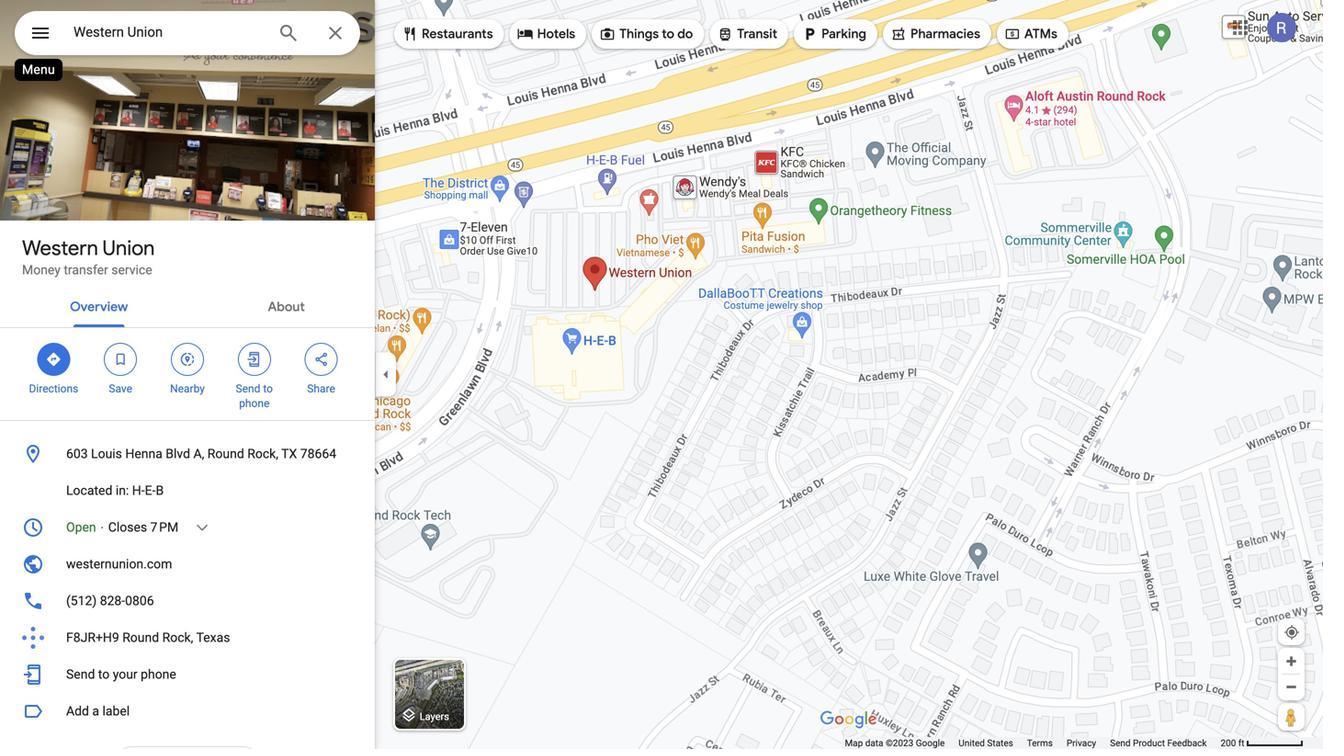 Task type: describe. For each thing, give the bounding box(es) containing it.
 search field
[[15, 11, 360, 59]]

label
[[102, 704, 130, 719]]

 atms
[[1005, 24, 1058, 44]]

nearby
[[170, 382, 205, 395]]

b
[[156, 483, 164, 498]]

overview
[[70, 299, 128, 315]]

located in: h-e-b button
[[0, 473, 375, 509]]

send product feedback
[[1111, 738, 1208, 749]]

send for send to phone
[[236, 382, 261, 395]]

round inside 603 louis henna blvd a, round rock, tx 78664 button
[[208, 446, 244, 462]]

(512)
[[66, 593, 97, 609]]

product
[[1134, 738, 1166, 749]]

h-
[[132, 483, 145, 498]]

a,
[[194, 446, 204, 462]]

save
[[109, 382, 132, 395]]

western
[[22, 235, 98, 261]]

privacy button
[[1067, 737, 1097, 749]]

pharmacies
[[911, 26, 981, 42]]

about button
[[253, 283, 320, 327]]

603
[[66, 446, 88, 462]]


[[802, 24, 818, 44]]

money transfer service button
[[22, 261, 152, 280]]

send product feedback button
[[1111, 737, 1208, 749]]

directions
[[29, 382, 78, 395]]

louis
[[91, 446, 122, 462]]

4 photos button
[[14, 175, 112, 207]]

google account: ruby anderson  
(rubyanndersson@gmail.com) image
[[1268, 13, 1297, 42]]

service
[[111, 262, 152, 278]]

map data ©2023 google
[[845, 738, 945, 749]]

200
[[1221, 738, 1237, 749]]

send for send to your phone
[[66, 667, 95, 682]]

603 louis henna blvd a, round rock, tx 78664
[[66, 446, 337, 462]]

send for send product feedback
[[1111, 738, 1131, 749]]


[[717, 24, 734, 44]]

7 pm
[[150, 520, 179, 535]]

share
[[307, 382, 335, 395]]

200 ft button
[[1221, 738, 1305, 749]]

 pharmacies
[[891, 24, 981, 44]]

Western Union field
[[15, 11, 360, 55]]

feedback
[[1168, 738, 1208, 749]]


[[112, 349, 129, 370]]

add a label button
[[0, 693, 375, 730]]

united
[[959, 738, 986, 749]]

603 louis henna blvd a, round rock, tx 78664 button
[[0, 436, 375, 473]]

tx
[[282, 446, 297, 462]]

 hotels
[[517, 24, 576, 44]]


[[891, 24, 907, 44]]

(512) 828-0806 button
[[0, 583, 375, 620]]


[[313, 349, 330, 370]]

1 vertical spatial rock,
[[162, 630, 193, 645]]

in:
[[116, 483, 129, 498]]

texas
[[196, 630, 230, 645]]


[[402, 24, 418, 44]]


[[45, 349, 62, 370]]

footer inside google maps element
[[845, 737, 1221, 749]]

to inside  things to do
[[662, 26, 675, 42]]

to for send to phone
[[263, 382, 273, 395]]

open
[[66, 520, 96, 535]]


[[1005, 24, 1021, 44]]

 restaurants
[[402, 24, 493, 44]]

a
[[92, 704, 99, 719]]

1 horizontal spatial rock,
[[248, 446, 279, 462]]

4 photos
[[47, 182, 104, 200]]

phone inside send to your phone button
[[141, 667, 176, 682]]

terms button
[[1028, 737, 1054, 749]]

 transit
[[717, 24, 778, 44]]

about
[[268, 299, 305, 315]]

add
[[66, 704, 89, 719]]

transit
[[738, 26, 778, 42]]

western union money transfer service
[[22, 235, 155, 278]]



Task type: vqa. For each thing, say whether or not it's contained in the screenshot.


Task type: locate. For each thing, give the bounding box(es) containing it.
0806
[[125, 593, 154, 609]]

henna
[[125, 446, 163, 462]]

round right a, at the bottom of the page
[[208, 446, 244, 462]]

show your location image
[[1284, 624, 1301, 641]]

add a label
[[66, 704, 130, 719]]

send to your phone button
[[0, 656, 375, 693]]

send up add
[[66, 667, 95, 682]]

data
[[866, 738, 884, 749]]

do
[[678, 26, 693, 42]]

0 horizontal spatial round
[[122, 630, 159, 645]]

0 horizontal spatial phone
[[141, 667, 176, 682]]

0 horizontal spatial rock,
[[162, 630, 193, 645]]

google maps element
[[0, 0, 1324, 749]]

photos
[[59, 182, 104, 200]]

phone down 
[[239, 397, 270, 410]]

overview button
[[55, 283, 143, 327]]

2 vertical spatial to
[[98, 667, 110, 682]]

show open hours for the week image
[[194, 519, 211, 536]]

2 horizontal spatial to
[[662, 26, 675, 42]]

western union main content
[[0, 0, 383, 749]]

parking
[[822, 26, 867, 42]]

0 vertical spatial phone
[[239, 397, 270, 410]]

4
[[47, 182, 55, 200]]

privacy
[[1067, 738, 1097, 749]]

to inside send to phone
[[263, 382, 273, 395]]

located
[[66, 483, 112, 498]]

⋅
[[99, 520, 105, 535]]

tab list inside western union main content
[[0, 283, 375, 327]]

round
[[208, 446, 244, 462], [122, 630, 159, 645]]

tab list
[[0, 283, 375, 327]]

to inside button
[[98, 667, 110, 682]]

round down the '0806'
[[122, 630, 159, 645]]

map
[[845, 738, 864, 749]]

f8jr+h9 round rock, texas
[[66, 630, 230, 645]]

 things to do
[[600, 24, 693, 44]]

(512) 828-0806
[[66, 593, 154, 609]]

blvd
[[166, 446, 190, 462]]

 parking
[[802, 24, 867, 44]]


[[517, 24, 534, 44]]


[[246, 349, 263, 370]]

located in: h-e-b
[[66, 483, 164, 498]]

828-
[[100, 593, 125, 609]]

atms
[[1025, 26, 1058, 42]]

actions for western union region
[[0, 328, 375, 420]]

footer containing map data ©2023 google
[[845, 737, 1221, 749]]

footer
[[845, 737, 1221, 749]]

send
[[236, 382, 261, 395], [66, 667, 95, 682], [1111, 738, 1131, 749]]

1 horizontal spatial to
[[263, 382, 273, 395]]

phone
[[239, 397, 270, 410], [141, 667, 176, 682]]

westernunion.com link
[[0, 546, 375, 583]]

1 vertical spatial to
[[263, 382, 273, 395]]

send to your phone
[[66, 667, 176, 682]]

rock, left the tx at bottom left
[[248, 446, 279, 462]]

google
[[916, 738, 945, 749]]

zoom in image
[[1285, 655, 1299, 668]]

send inside "information for western union" region
[[66, 667, 95, 682]]


[[29, 20, 51, 46]]

2 vertical spatial send
[[1111, 738, 1131, 749]]

united states
[[959, 738, 1014, 749]]

0 horizontal spatial to
[[98, 667, 110, 682]]

200 ft
[[1221, 738, 1245, 749]]

to for send to your phone
[[98, 667, 110, 682]]

restaurants
[[422, 26, 493, 42]]

1 vertical spatial round
[[122, 630, 159, 645]]

0 vertical spatial rock,
[[248, 446, 279, 462]]

show street view coverage image
[[1279, 703, 1306, 731]]

terms
[[1028, 738, 1054, 749]]

send left product
[[1111, 738, 1131, 749]]

0 vertical spatial send
[[236, 382, 261, 395]]


[[179, 349, 196, 370]]

collapse side panel image
[[376, 365, 396, 385]]

to left do
[[662, 26, 675, 42]]

westernunion.com
[[66, 557, 172, 572]]

1 vertical spatial phone
[[141, 667, 176, 682]]

1 horizontal spatial send
[[236, 382, 261, 395]]

rock, left texas
[[162, 630, 193, 645]]

0 vertical spatial to
[[662, 26, 675, 42]]

1 horizontal spatial round
[[208, 446, 244, 462]]

0 horizontal spatial send
[[66, 667, 95, 682]]

send down 
[[236, 382, 261, 395]]

round inside f8jr+h9 round rock, texas button
[[122, 630, 159, 645]]

zoom out image
[[1285, 680, 1299, 694]]

transfer
[[64, 262, 108, 278]]

1 horizontal spatial phone
[[239, 397, 270, 410]]

none field inside western union field
[[74, 21, 263, 43]]

things
[[620, 26, 659, 42]]

send inside send to phone
[[236, 382, 261, 395]]

2 horizontal spatial send
[[1111, 738, 1131, 749]]

hours image
[[22, 517, 44, 539]]

hotels
[[538, 26, 576, 42]]

1 vertical spatial send
[[66, 667, 95, 682]]

0 vertical spatial round
[[208, 446, 244, 462]]

photo of western union image
[[0, 0, 383, 221]]

tab list containing overview
[[0, 283, 375, 327]]

78664
[[300, 446, 337, 462]]

e-
[[145, 483, 156, 498]]

f8jr+h9 round rock, texas button
[[0, 620, 375, 656]]

to
[[662, 26, 675, 42], [263, 382, 273, 395], [98, 667, 110, 682]]

None field
[[74, 21, 263, 43]]

union
[[103, 235, 155, 261]]

ft
[[1239, 738, 1245, 749]]

phone inside send to phone
[[239, 397, 270, 410]]

to left your
[[98, 667, 110, 682]]

united states button
[[959, 737, 1014, 749]]

send inside footer
[[1111, 738, 1131, 749]]


[[600, 24, 616, 44]]

layers
[[420, 711, 450, 723]]

your
[[113, 667, 138, 682]]

f8jr+h9
[[66, 630, 119, 645]]

©2023
[[886, 738, 914, 749]]

closes
[[108, 520, 147, 535]]

information for western union region
[[0, 432, 375, 693]]

send to phone
[[236, 382, 273, 410]]

to left the share
[[263, 382, 273, 395]]

open ⋅ closes 7 pm
[[66, 520, 179, 535]]

money
[[22, 262, 61, 278]]

states
[[988, 738, 1014, 749]]

phone right your
[[141, 667, 176, 682]]

copy address image
[[334, 446, 350, 462]]



